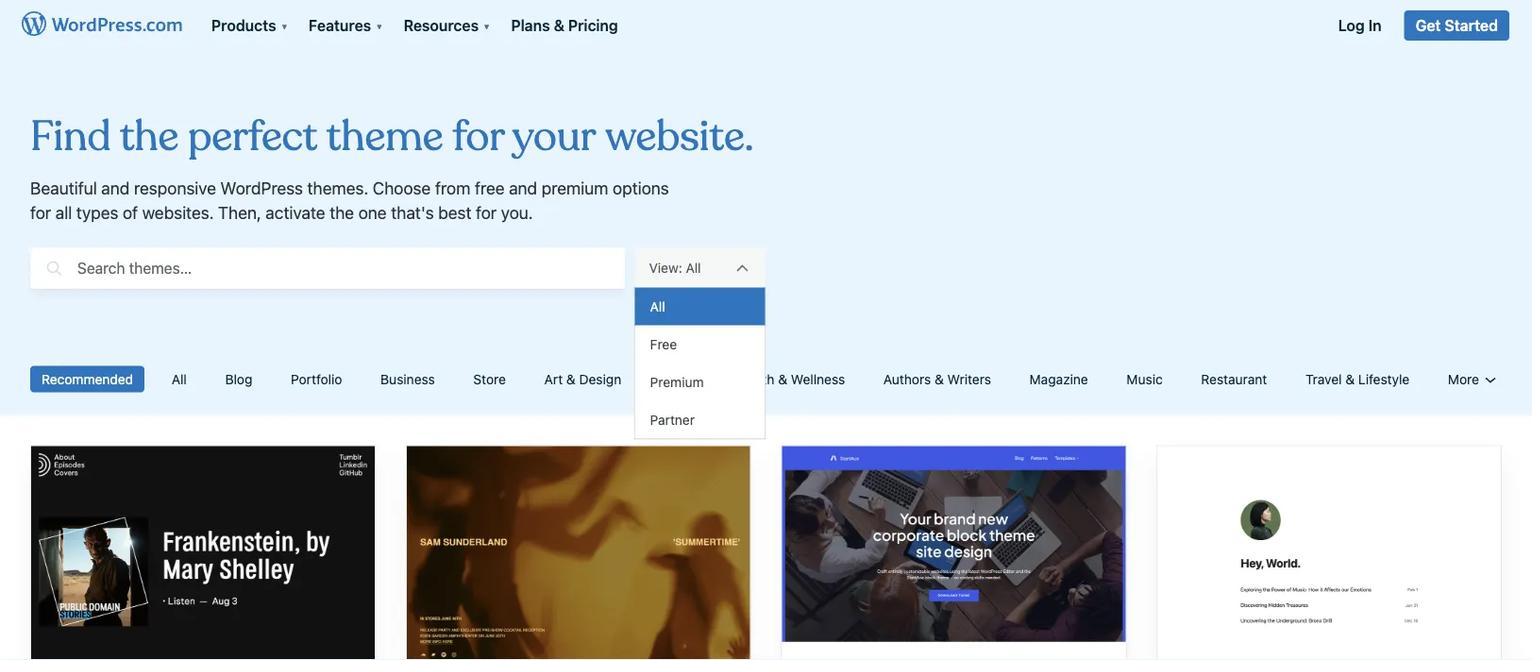 Task type: locate. For each thing, give the bounding box(es) containing it.
products button
[[200, 0, 297, 43]]

1 vertical spatial all
[[650, 299, 666, 314]]

that's
[[391, 203, 434, 223]]

1 horizontal spatial for
[[453, 111, 504, 163]]

plans
[[511, 17, 550, 34]]

find
[[30, 111, 111, 163]]

2 and from the left
[[509, 178, 538, 198]]

all inside button
[[172, 371, 187, 387]]

all for all button
[[172, 371, 187, 387]]

features button
[[297, 0, 392, 43]]

& for writers
[[935, 371, 944, 387]]

and up for you.
[[509, 178, 538, 198]]

lifestyle
[[1359, 371, 1410, 387]]

design
[[579, 371, 622, 387]]

for
[[453, 111, 504, 163], [30, 203, 51, 223]]

all right view: in the left of the page
[[686, 260, 701, 276]]

the
[[120, 111, 179, 163], [330, 203, 354, 223]]

all
[[686, 260, 701, 276], [650, 299, 666, 314], [172, 371, 187, 387]]

restaurant
[[1202, 371, 1268, 387]]

0 horizontal spatial and
[[101, 178, 130, 198]]

products
[[212, 17, 276, 34]]

in
[[1369, 17, 1382, 34]]

health & wellness button
[[724, 366, 857, 393]]

1 vertical spatial for
[[30, 203, 51, 223]]

pricing
[[569, 17, 618, 34]]

& inside wordpress.com element
[[554, 17, 565, 34]]

log
[[1339, 17, 1365, 34]]

0 vertical spatial for
[[453, 111, 504, 163]]

view: all list box
[[634, 288, 766, 440]]

writers
[[948, 371, 992, 387]]

wordpress.com element
[[0, 0, 1533, 53]]

about button
[[649, 366, 708, 393]]

0 horizontal spatial for
[[30, 203, 51, 223]]

& for design
[[567, 371, 576, 387]]

premium
[[542, 178, 609, 198]]

&
[[554, 17, 565, 34], [567, 371, 576, 387], [778, 371, 788, 387], [935, 371, 944, 387], [1346, 371, 1355, 387]]

2 horizontal spatial all
[[686, 260, 701, 276]]

all inside list box
[[650, 299, 666, 314]]

authors
[[884, 371, 931, 387]]

art & design
[[545, 371, 622, 387]]

startace is your ultimate business theme design. it is pretty valuable in assisting users in building their corporate websites, being established companies, or budding startups. image
[[782, 446, 1126, 660]]

1 horizontal spatial and
[[509, 178, 538, 198]]

blog button
[[214, 366, 264, 393]]

& right plans
[[554, 17, 565, 34]]

1 vertical spatial the
[[330, 203, 354, 223]]

travel & lifestyle button
[[1295, 366, 1422, 393]]

for up free
[[453, 111, 504, 163]]

store button
[[462, 366, 518, 393]]

all left blog
[[172, 371, 187, 387]]

art & design button
[[533, 366, 633, 393]]

more
[[1449, 371, 1480, 387]]

1 horizontal spatial all
[[650, 299, 666, 314]]

activate
[[266, 203, 325, 223]]

resources button
[[392, 0, 500, 43]]

restaurant button
[[1190, 366, 1279, 393]]

& right art
[[567, 371, 576, 387]]

free link
[[635, 325, 765, 363]]

for left all in the top of the page
[[30, 203, 51, 223]]

find the perfect theme for your website.
[[30, 111, 754, 163]]

premium
[[650, 374, 704, 390]]

art
[[545, 371, 563, 387]]

beautiful
[[30, 178, 97, 198]]

choose
[[373, 178, 431, 198]]

None search field
[[30, 243, 625, 293]]

& for wellness
[[778, 371, 788, 387]]

recommended
[[42, 371, 133, 387]]

0 horizontal spatial all
[[172, 371, 187, 387]]

0 vertical spatial the
[[120, 111, 179, 163]]

1 and from the left
[[101, 178, 130, 198]]

magazine
[[1030, 371, 1089, 387]]

& right 'health'
[[778, 371, 788, 387]]

and up of
[[101, 178, 130, 198]]

responsive
[[134, 178, 216, 198]]

from
[[435, 178, 471, 198]]

1 horizontal spatial the
[[330, 203, 354, 223]]

all link
[[635, 288, 765, 325]]

2 vertical spatial all
[[172, 371, 187, 387]]

and
[[101, 178, 130, 198], [509, 178, 538, 198]]

Search search field
[[77, 248, 625, 289]]

all up "free"
[[650, 299, 666, 314]]

the up responsive
[[120, 111, 179, 163]]

the down themes.
[[330, 203, 354, 223]]

options
[[613, 178, 669, 198]]

& right travel
[[1346, 371, 1355, 387]]

about
[[660, 371, 697, 387]]

& left writers
[[935, 371, 944, 387]]

theme
[[327, 111, 444, 163]]



Task type: describe. For each thing, give the bounding box(es) containing it.
all button
[[160, 366, 198, 393]]

get
[[1416, 17, 1442, 34]]

hey is a simple personal blog theme. image
[[1158, 446, 1502, 660]]

0 horizontal spatial the
[[120, 111, 179, 163]]

wellness
[[791, 371, 846, 387]]

get started
[[1416, 17, 1499, 34]]

portfolio
[[291, 371, 342, 387]]

features
[[309, 17, 371, 34]]

free
[[475, 178, 505, 198]]

plans & pricing link
[[500, 0, 630, 43]]

perfect
[[188, 111, 318, 163]]

websites.
[[142, 203, 214, 223]]

authors & writers button
[[873, 366, 1003, 393]]

view:
[[649, 260, 683, 276]]

beautiful and responsive wordpress themes. choose from free and premium options for all types of websites. then, activate the one that's best for you.
[[30, 178, 669, 223]]

business
[[381, 371, 435, 387]]

partner
[[650, 412, 695, 427]]

open search image
[[42, 243, 66, 293]]

for inside "beautiful and responsive wordpress themes. choose from free and premium options for all types of websites. then, activate the one that's best for you."
[[30, 203, 51, 223]]

types
[[76, 203, 118, 223]]

health & wellness
[[735, 371, 846, 387]]

plans & pricing
[[511, 17, 618, 34]]

blog
[[225, 371, 253, 387]]

get started link
[[1405, 10, 1510, 41]]

travel & lifestyle
[[1306, 371, 1410, 387]]

travel
[[1306, 371, 1343, 387]]

sometimes your podcast episode cover arts deserve more attention than regular thumbnails offer. if you think so, then podcasty is the theme design for your podcast site. image
[[31, 446, 375, 660]]

of
[[123, 203, 138, 223]]

view: all
[[649, 260, 701, 276]]

magazine button
[[1019, 366, 1100, 393]]

the inside "beautiful and responsive wordpress themes. choose from free and premium options for all types of websites. then, activate the one that's best for you."
[[330, 203, 354, 223]]

all for all link
[[650, 299, 666, 314]]

more button
[[1437, 366, 1503, 393]]

best
[[438, 203, 472, 223]]

free
[[650, 336, 677, 352]]

portfolio button
[[280, 366, 354, 393]]

then,
[[218, 203, 261, 223]]

& for lifestyle
[[1346, 371, 1355, 387]]

authors & writers
[[884, 371, 992, 387]]

log in link
[[1328, 0, 1394, 43]]

music
[[1127, 371, 1163, 387]]

wordpress
[[221, 178, 303, 198]]

all
[[55, 203, 72, 223]]

sunderland is a simple theme that supports full-site editing. it comes with a set of minimal templates and design settings that can be manipulated through global styles. use it to build something beautiful. image
[[407, 446, 750, 660]]

recommended button
[[30, 366, 145, 393]]

themes.
[[307, 178, 369, 198]]

started
[[1445, 17, 1499, 34]]

premium link
[[635, 363, 765, 401]]

for you.
[[476, 203, 533, 223]]

one
[[359, 203, 387, 223]]

music button
[[1116, 366, 1175, 393]]

store
[[474, 371, 506, 387]]

health
[[735, 371, 775, 387]]

log in
[[1339, 17, 1382, 34]]

partner link
[[635, 401, 765, 439]]

business button
[[369, 366, 447, 393]]

resources
[[404, 17, 479, 34]]

& for pricing
[[554, 17, 565, 34]]

0 vertical spatial all
[[686, 260, 701, 276]]

your website.
[[513, 111, 754, 163]]



Task type: vqa. For each thing, say whether or not it's contained in the screenshot.
Sunderland Free on the left bottom of page
no



